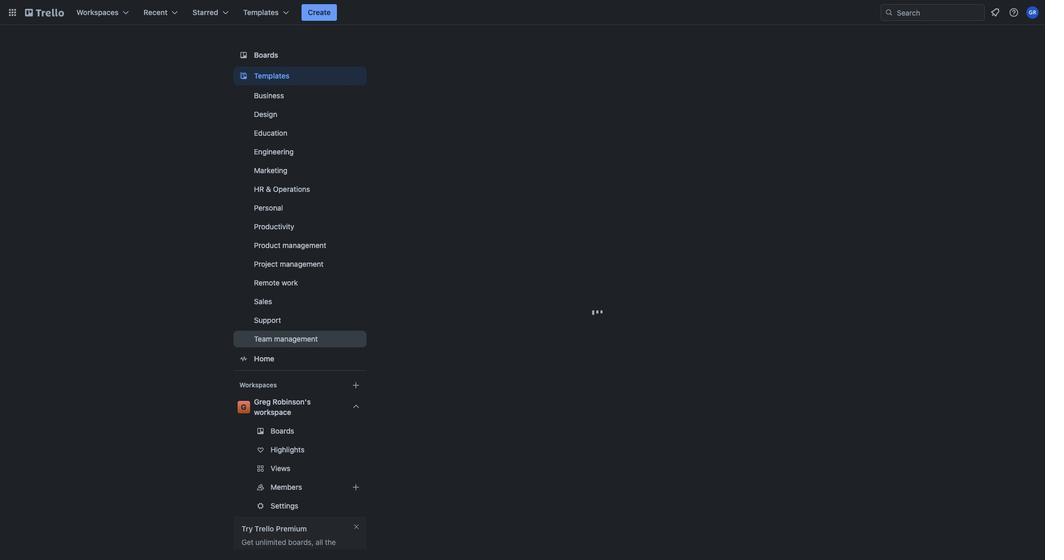 Task type: describe. For each thing, give the bounding box(es) containing it.
&
[[266, 185, 271, 193]]

members link
[[233, 479, 366, 496]]

create button
[[302, 4, 337, 21]]

views link
[[233, 460, 366, 477]]

education
[[254, 128, 288, 137]]

starred
[[193, 8, 218, 17]]

highlights
[[271, 445, 305, 454]]

management for team management
[[274, 334, 318, 343]]

team management
[[254, 334, 318, 343]]

recent
[[144, 8, 168, 17]]

personal link
[[233, 200, 366, 216]]

trello
[[255, 524, 274, 533]]

remote work link
[[233, 275, 366, 291]]

robinson's
[[273, 397, 311, 406]]

members
[[271, 483, 302, 491]]

team management link
[[233, 331, 366, 347]]

workspaces button
[[70, 4, 135, 21]]

hr & operations
[[254, 185, 310, 193]]

create a workspace image
[[350, 379, 362, 392]]

productivity link
[[233, 218, 366, 235]]

highlights link
[[233, 442, 366, 458]]

try
[[242, 524, 253, 533]]

recent button
[[137, 4, 184, 21]]

views,
[[242, 548, 263, 557]]

0 vertical spatial unlimited
[[256, 538, 286, 547]]

greg robinson (gregrobinson96) image
[[1027, 6, 1039, 19]]

templates button
[[237, 4, 295, 21]]

automation,
[[297, 548, 337, 557]]

home
[[254, 354, 274, 363]]

operations
[[273, 185, 310, 193]]

and
[[339, 548, 352, 557]]

Search field
[[894, 5, 985, 20]]

home link
[[233, 350, 366, 368]]

marketing link
[[233, 162, 366, 179]]

the
[[325, 538, 336, 547]]

hr & operations link
[[233, 181, 366, 198]]

templates inside templates popup button
[[243, 8, 279, 17]]

search image
[[885, 8, 894, 17]]

remote work
[[254, 278, 298, 287]]

design
[[254, 110, 277, 119]]

create
[[308, 8, 331, 17]]

sales link
[[233, 293, 366, 310]]

1 vertical spatial workspaces
[[240, 381, 277, 389]]

product management
[[254, 241, 326, 250]]



Task type: vqa. For each thing, say whether or not it's contained in the screenshot.
Workspace Navigation Collapse Icon
no



Task type: locate. For each thing, give the bounding box(es) containing it.
productivity
[[254, 222, 294, 231]]

workspaces
[[76, 8, 119, 17], [240, 381, 277, 389]]

open information menu image
[[1009, 7, 1019, 18]]

0 notifications image
[[989, 6, 1002, 19]]

1 vertical spatial unlimited
[[264, 548, 295, 557]]

education link
[[233, 125, 366, 141]]

boards link
[[233, 46, 366, 64], [233, 423, 366, 439]]

unlimited down the boards,
[[264, 548, 295, 557]]

1 vertical spatial management
[[280, 260, 324, 268]]

management down productivity link on the top left of the page
[[283, 241, 326, 250]]

0 vertical spatial templates
[[243, 8, 279, 17]]

templates
[[243, 8, 279, 17], [254, 71, 290, 80]]

1 boards link from the top
[[233, 46, 366, 64]]

greg
[[254, 397, 271, 406]]

0 vertical spatial workspaces
[[76, 8, 119, 17]]

boards link up templates link
[[233, 46, 366, 64]]

1 horizontal spatial workspaces
[[240, 381, 277, 389]]

boards up highlights
[[271, 426, 294, 435]]

boards
[[254, 50, 278, 59], [271, 426, 294, 435]]

templates up business
[[254, 71, 290, 80]]

boards for views
[[271, 426, 294, 435]]

board image
[[237, 49, 250, 61]]

add image
[[350, 481, 362, 494]]

settings
[[271, 501, 298, 510]]

greg robinson's workspace
[[254, 397, 311, 417]]

engineering link
[[233, 144, 366, 160]]

0 vertical spatial management
[[283, 241, 326, 250]]

boards link for views
[[233, 423, 366, 439]]

primary element
[[0, 0, 1045, 25]]

boards link up highlights link
[[233, 423, 366, 439]]

management inside 'link'
[[274, 334, 318, 343]]

project management
[[254, 260, 324, 268]]

project
[[254, 260, 278, 268]]

workspaces inside workspaces dropdown button
[[76, 8, 119, 17]]

product management link
[[233, 237, 366, 254]]

management
[[283, 241, 326, 250], [280, 260, 324, 268], [274, 334, 318, 343]]

business link
[[233, 87, 366, 104]]

back to home image
[[25, 4, 64, 21]]

unlimited
[[256, 538, 286, 547], [264, 548, 295, 557]]

remote
[[254, 278, 280, 287]]

support link
[[233, 312, 366, 329]]

business
[[254, 91, 284, 100]]

starred button
[[186, 4, 235, 21]]

settings link
[[233, 498, 366, 514]]

management down "product management" link
[[280, 260, 324, 268]]

management for product management
[[283, 241, 326, 250]]

boards for home
[[254, 50, 278, 59]]

templates link
[[233, 67, 366, 85]]

0 vertical spatial boards link
[[233, 46, 366, 64]]

1 vertical spatial boards
[[271, 426, 294, 435]]

1 vertical spatial boards link
[[233, 423, 366, 439]]

management down support link in the bottom of the page
[[274, 334, 318, 343]]

boards right board icon
[[254, 50, 278, 59]]

support
[[254, 316, 281, 325]]

unlimited down trello
[[256, 538, 286, 547]]

more.
[[242, 559, 261, 560]]

marketing
[[254, 166, 288, 175]]

get
[[242, 538, 254, 547]]

project management link
[[233, 256, 366, 273]]

personal
[[254, 203, 283, 212]]

design link
[[233, 106, 366, 123]]

team
[[254, 334, 272, 343]]

boards link for home
[[233, 46, 366, 64]]

all
[[316, 538, 323, 547]]

boards,
[[288, 538, 314, 547]]

views
[[271, 464, 291, 473]]

0 horizontal spatial workspaces
[[76, 8, 119, 17]]

hr
[[254, 185, 264, 193]]

templates up board icon
[[243, 8, 279, 17]]

2 vertical spatial management
[[274, 334, 318, 343]]

sales
[[254, 297, 272, 306]]

g
[[241, 403, 246, 411]]

management for project management
[[280, 260, 324, 268]]

1 vertical spatial templates
[[254, 71, 290, 80]]

templates inside templates link
[[254, 71, 290, 80]]

premium
[[276, 524, 307, 533]]

try trello premium get unlimited boards, all the views, unlimited automation, and more.
[[242, 524, 352, 560]]

template board image
[[237, 70, 250, 82]]

work
[[282, 278, 298, 287]]

home image
[[237, 353, 250, 365]]

2 boards link from the top
[[233, 423, 366, 439]]

product
[[254, 241, 281, 250]]

engineering
[[254, 147, 294, 156]]

workspace
[[254, 408, 291, 417]]

0 vertical spatial boards
[[254, 50, 278, 59]]



